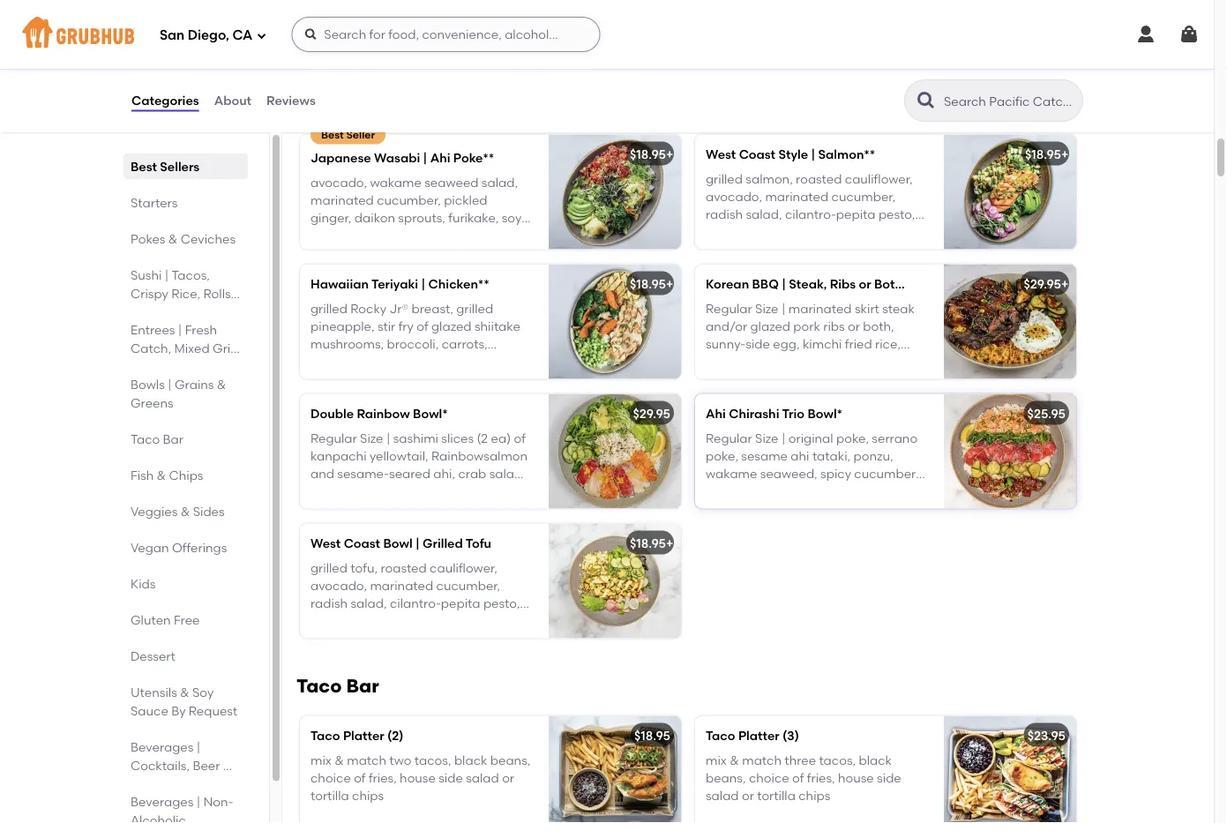 Task type: vqa. For each thing, say whether or not it's contained in the screenshot.
1st tacos,
yes



Task type: locate. For each thing, give the bounding box(es) containing it.
0 horizontal spatial fries,
[[369, 771, 397, 786]]

hawaiian teriyaki | chicken**
[[311, 276, 490, 291]]

1 horizontal spatial sushi
[[480, 229, 510, 244]]

1 tacos, from the left
[[415, 753, 451, 768]]

1 match from the left
[[347, 753, 386, 768]]

0 horizontal spatial grains
[[175, 377, 214, 392]]

wakame
[[370, 175, 422, 190], [706, 467, 758, 482]]

match for three
[[742, 753, 782, 768]]

grilled up pineapple,
[[311, 301, 348, 316]]

1 fries, from the left
[[369, 771, 397, 786]]

0 vertical spatial taco bar
[[131, 432, 184, 447]]

2 vertical spatial sushi
[[766, 484, 796, 499]]

tacos, inside mix & match three tacos, black beans, choice of fries, house side salad or tortilla chips
[[819, 753, 856, 768]]

0 horizontal spatial of
[[354, 771, 366, 786]]

1 horizontal spatial or
[[742, 789, 754, 804]]

mushrooms,
[[311, 337, 384, 352]]

rainbow
[[357, 406, 410, 421]]

1 platter from the left
[[343, 728, 385, 743]]

| inside avocado, wakame seaweed salad, marinated cucumber, pickled ginger, daikon sprouts, furikake, soy- wasabi vinaigrette  |  base: ½ sushi rice, ½ mixed organic greens
[[424, 229, 428, 244]]

$29.95 for $29.95
[[633, 406, 671, 421]]

2 grilled from the left
[[456, 301, 493, 316]]

bar
[[163, 432, 184, 447], [346, 674, 379, 697]]

mix down 'taco platter (3)'
[[706, 753, 727, 768]]

1 grilled from the left
[[311, 301, 348, 316]]

(3)
[[783, 728, 799, 743]]

$18.95
[[630, 146, 666, 161], [1025, 146, 1062, 161], [630, 276, 666, 291], [630, 535, 666, 550], [634, 728, 671, 743]]

salad inside mix & match two tacos, black beans, choice of fries, house side salad or tortilla chips
[[466, 771, 499, 786]]

grilled
[[311, 301, 348, 316], [456, 301, 493, 316]]

1 vertical spatial greens
[[131, 395, 174, 410]]

1 horizontal spatial grains
[[367, 93, 428, 115]]

wakame up the "cucumber,"
[[370, 175, 422, 190]]

coast
[[739, 146, 776, 161], [344, 535, 380, 550]]

of inside grilled rocky jr® breast, grilled pineapple, stir fry of glazed shiitake mushrooms, broccoli, carrots, edamame, teriyaki sauce  |  base: sushi rice
[[417, 319, 429, 334]]

1 vertical spatial beans,
[[706, 771, 746, 786]]

fish & chips tab
[[131, 466, 241, 484]]

rice down seaweed,
[[799, 484, 822, 499]]

house
[[400, 771, 436, 786], [838, 771, 874, 786]]

wakame up banchan, on the right
[[706, 467, 758, 482]]

platter left (3)
[[739, 728, 780, 743]]

1 horizontal spatial $29.95
[[1024, 276, 1062, 291]]

tortilla
[[311, 789, 349, 804], [757, 789, 796, 804]]

poke, down regular
[[706, 449, 739, 464]]

black right two
[[454, 753, 487, 768]]

mix inside mix & match three tacos, black beans, choice of fries, house side salad or tortilla chips
[[706, 753, 727, 768]]

bowl* right rainbow
[[413, 406, 448, 421]]

platter for (3)
[[739, 728, 780, 743]]

wakame inside avocado, wakame seaweed salad, marinated cucumber, pickled ginger, daikon sprouts, furikake, soy- wasabi vinaigrette  |  base: ½ sushi rice, ½ mixed organic greens
[[370, 175, 422, 190]]

bowls up 'entrees'
[[143, 304, 177, 319]]

west for west coast style | salmon**
[[706, 146, 736, 161]]

two
[[389, 753, 412, 768]]

0 horizontal spatial side
[[439, 771, 463, 786]]

beans, for mix & match two tacos, black beans, choice of fries, house side salad or tortilla chips
[[490, 753, 531, 768]]

ahi
[[430, 150, 451, 165], [706, 406, 726, 421]]

dessert tab
[[131, 647, 241, 665]]

best up japanese
[[321, 128, 344, 141]]

1 vertical spatial best
[[131, 159, 157, 174]]

1 horizontal spatial wakame
[[706, 467, 758, 482]]

teriyaki
[[372, 276, 418, 291]]

0 vertical spatial wakame
[[370, 175, 422, 190]]

bowls down more
[[131, 377, 165, 392]]

of inside mix & match two tacos, black beans, choice of fries, house side salad or tortilla chips
[[354, 771, 366, 786]]

grill
[[213, 341, 236, 356]]

match down taco platter (2)
[[347, 753, 386, 768]]

ceviches
[[181, 231, 236, 246]]

house for two
[[400, 771, 436, 786]]

svg image
[[1136, 24, 1157, 45], [1179, 24, 1200, 45], [304, 27, 318, 41]]

1 tortilla from the left
[[311, 789, 349, 804]]

sushi down soy-
[[480, 229, 510, 244]]

0 horizontal spatial platter
[[343, 728, 385, 743]]

& up japanese wasabi | ahi poke**
[[433, 93, 447, 115]]

main navigation navigation
[[0, 0, 1214, 69]]

taco up taco platter (2)
[[297, 674, 342, 697]]

of
[[417, 319, 429, 334], [354, 771, 366, 786], [793, 771, 804, 786]]

or for mix & match three tacos, black beans, choice of fries, house side salad or tortilla chips
[[742, 789, 754, 804]]

pickled
[[444, 193, 488, 208]]

broccoli,
[[387, 337, 439, 352]]

taco up the fish
[[131, 432, 160, 447]]

0 vertical spatial bar
[[163, 432, 184, 447]]

1 vertical spatial coast
[[344, 535, 380, 550]]

fries, down three
[[807, 771, 835, 786]]

salad for mix & match two tacos, black beans, choice of fries, house side salad or tortilla chips
[[466, 771, 499, 786]]

0 horizontal spatial beans,
[[490, 753, 531, 768]]

0 horizontal spatial tortilla
[[311, 789, 349, 804]]

best seller
[[321, 128, 375, 141]]

base:
[[431, 229, 464, 244], [472, 355, 505, 370]]

1 horizontal spatial poke,
[[837, 431, 869, 446]]

sushi down seaweed,
[[766, 484, 796, 499]]

house inside mix & match three tacos, black beans, choice of fries, house side salad or tortilla chips
[[838, 771, 874, 786]]

taco platter (2) image
[[549, 716, 681, 823]]

rolls
[[203, 286, 231, 301]]

tortilla down three
[[757, 789, 796, 804]]

fries, for three
[[807, 771, 835, 786]]

0 vertical spatial $29.95
[[1024, 276, 1062, 291]]

1 beverages from the top
[[131, 740, 194, 755]]

$18.95 + for hawaiian teriyaki | chicken**
[[630, 276, 674, 291]]

2 tortilla from the left
[[757, 789, 796, 804]]

beans, inside mix & match two tacos, black beans, choice of fries, house side salad or tortilla chips
[[490, 753, 531, 768]]

ahi up regular
[[706, 406, 726, 421]]

1 horizontal spatial base:
[[472, 355, 505, 370]]

sushi down 'edamame,'
[[311, 373, 340, 388]]

ahi up seaweed
[[430, 150, 451, 165]]

choice down taco platter (2)
[[311, 771, 351, 786]]

0 vertical spatial west
[[706, 146, 736, 161]]

spicy
[[821, 467, 852, 482]]

2 choice from the left
[[749, 771, 790, 786]]

2 chips from the left
[[799, 789, 831, 804]]

sushi | tacos, crispy rice, rolls & bowls tab
[[131, 266, 241, 319]]

tacos,
[[172, 267, 210, 282]]

crispy
[[131, 286, 168, 301]]

1 house from the left
[[400, 771, 436, 786]]

base: down carrots,
[[472, 355, 505, 370]]

0 vertical spatial rice
[[343, 373, 366, 388]]

tacos, right two
[[415, 753, 451, 768]]

1 vertical spatial grains
[[175, 377, 214, 392]]

1 bowl* from the left
[[413, 406, 448, 421]]

1 horizontal spatial coast
[[739, 146, 776, 161]]

salad inside mix & match three tacos, black beans, choice of fries, house side salad or tortilla chips
[[706, 789, 739, 804]]

chips down three
[[799, 789, 831, 804]]

side inside mix & match three tacos, black beans, choice of fries, house side salad or tortilla chips
[[877, 771, 902, 786]]

2 horizontal spatial svg image
[[1179, 24, 1200, 45]]

0 vertical spatial grains
[[367, 93, 428, 115]]

korean bbq | steak, ribs or both*
[[706, 276, 908, 291]]

+ for salmon**
[[1062, 146, 1069, 161]]

1 chips from the left
[[352, 789, 384, 804]]

match inside mix & match two tacos, black beans, choice of fries, house side salad or tortilla chips
[[347, 753, 386, 768]]

korean
[[706, 276, 749, 291]]

grains down mixed
[[175, 377, 214, 392]]

taco bar tab
[[131, 430, 241, 448]]

beverages | cocktails, beer & wine tab
[[131, 738, 241, 792]]

0 horizontal spatial taco bar
[[131, 432, 184, 447]]

0 horizontal spatial bowl*
[[413, 406, 448, 421]]

mix inside mix & match two tacos, black beans, choice of fries, house side salad or tortilla chips
[[311, 753, 332, 768]]

1 horizontal spatial house
[[838, 771, 874, 786]]

2 beverages from the top
[[131, 794, 194, 809]]

| right bowl at the left bottom
[[416, 535, 420, 550]]

tortilla down taco platter (2)
[[311, 789, 349, 804]]

wine
[[131, 777, 161, 792]]

1 horizontal spatial west
[[706, 146, 736, 161]]

bar up fish & chips
[[163, 432, 184, 447]]

fries, inside mix & match two tacos, black beans, choice of fries, house side salad or tortilla chips
[[369, 771, 397, 786]]

1 horizontal spatial side
[[877, 771, 902, 786]]

ginger,
[[311, 211, 352, 226]]

½ right rice,
[[339, 246, 350, 261]]

fries, inside mix & match three tacos, black beans, choice of fries, house side salad or tortilla chips
[[807, 771, 835, 786]]

1 horizontal spatial beans,
[[706, 771, 746, 786]]

2 platter from the left
[[739, 728, 780, 743]]

2 match from the left
[[742, 753, 782, 768]]

fries, down two
[[369, 771, 397, 786]]

1 vertical spatial sushi
[[311, 373, 340, 388]]

2 fries, from the left
[[807, 771, 835, 786]]

1 side from the left
[[439, 771, 463, 786]]

bowls up the best seller
[[297, 93, 351, 115]]

0 horizontal spatial coast
[[344, 535, 380, 550]]

$18.95 for hawaiian teriyaki | chicken**
[[630, 276, 666, 291]]

tacos, right three
[[819, 753, 856, 768]]

0 horizontal spatial tacos,
[[415, 753, 451, 768]]

of down taco platter (2)
[[354, 771, 366, 786]]

black inside mix & match two tacos, black beans, choice of fries, house side salad or tortilla chips
[[454, 753, 487, 768]]

tacos, inside mix & match two tacos, black beans, choice of fries, house side salad or tortilla chips
[[415, 753, 451, 768]]

1 choice from the left
[[311, 771, 351, 786]]

bar inside tab
[[163, 432, 184, 447]]

greens up poke** at the top left of page
[[452, 93, 518, 115]]

wasabi
[[311, 229, 354, 244]]

1 horizontal spatial tortilla
[[757, 789, 796, 804]]

chips
[[352, 789, 384, 804], [799, 789, 831, 804]]

2 tacos, from the left
[[819, 753, 856, 768]]

1 mix from the left
[[311, 753, 332, 768]]

| up breast, at the left of page
[[421, 276, 426, 291]]

0 vertical spatial salad
[[466, 771, 499, 786]]

taco left (2)
[[311, 728, 340, 743]]

pineapple,
[[311, 319, 375, 334]]

west left style
[[706, 146, 736, 161]]

0 horizontal spatial black
[[454, 753, 487, 768]]

1 horizontal spatial rice
[[799, 484, 822, 499]]

2 side from the left
[[877, 771, 902, 786]]

choice down three
[[749, 771, 790, 786]]

+ for grilled
[[666, 535, 674, 550]]

& inside mix & match two tacos, black beans, choice of fries, house side salad or tortilla chips
[[335, 753, 344, 768]]

1 vertical spatial beverages
[[131, 794, 194, 809]]

1 vertical spatial $29.95
[[633, 406, 671, 421]]

taco platter (3)
[[706, 728, 799, 743]]

non-
[[203, 794, 234, 809]]

chips inside mix & match three tacos, black beans, choice of fries, house side salad or tortilla chips
[[799, 789, 831, 804]]

best left the sellers
[[131, 159, 157, 174]]

1 vertical spatial rice
[[799, 484, 822, 499]]

1 horizontal spatial of
[[417, 319, 429, 334]]

& left soy
[[180, 685, 189, 700]]

soy
[[192, 685, 214, 700]]

choice inside mix & match three tacos, black beans, choice of fries, house side salad or tortilla chips
[[749, 771, 790, 786]]

1 horizontal spatial grilled
[[456, 301, 493, 316]]

fries,
[[369, 771, 397, 786], [807, 771, 835, 786]]

1 horizontal spatial chips
[[799, 789, 831, 804]]

& down taco platter (2)
[[335, 753, 344, 768]]

$29.95
[[1024, 276, 1062, 291], [633, 406, 671, 421]]

1 horizontal spatial fries,
[[807, 771, 835, 786]]

1 vertical spatial wakame
[[706, 467, 758, 482]]

banchan,
[[706, 484, 764, 499]]

rice down 'edamame,'
[[343, 373, 366, 388]]

| down more
[[168, 377, 172, 392]]

$18.95 for west coast style | salmon**
[[1025, 146, 1062, 161]]

| left non- in the left bottom of the page
[[196, 794, 200, 809]]

1 horizontal spatial match
[[742, 753, 782, 768]]

match inside mix & match three tacos, black beans, choice of fries, house side salad or tortilla chips
[[742, 753, 782, 768]]

chips for three
[[799, 789, 831, 804]]

0 horizontal spatial sushi
[[311, 373, 340, 388]]

coast left bowl at the left bottom
[[344, 535, 380, 550]]

greens down more
[[131, 395, 174, 410]]

0 vertical spatial ahi
[[430, 150, 451, 165]]

2 mix from the left
[[706, 753, 727, 768]]

seller
[[346, 128, 375, 141]]

| right style
[[811, 146, 816, 161]]

best inside tab
[[131, 159, 157, 174]]

coast for style
[[739, 146, 776, 161]]

0 vertical spatial beans,
[[490, 753, 531, 768]]

0 horizontal spatial house
[[400, 771, 436, 786]]

0 horizontal spatial rice
[[343, 373, 366, 388]]

grilled up shiitake
[[456, 301, 493, 316]]

beverages up "cocktails,"
[[131, 740, 194, 755]]

chips inside mix & match two tacos, black beans, choice of fries, house side salad or tortilla chips
[[352, 789, 384, 804]]

taco bar up taco platter (2)
[[297, 674, 379, 697]]

0 vertical spatial beverages
[[131, 740, 194, 755]]

0 horizontal spatial best
[[131, 159, 157, 174]]

pokes & ceviches tab
[[131, 229, 241, 248]]

2 house from the left
[[838, 771, 874, 786]]

0 horizontal spatial greens
[[131, 395, 174, 410]]

1 vertical spatial or
[[502, 771, 514, 786]]

sushi
[[480, 229, 510, 244], [311, 373, 340, 388], [766, 484, 796, 499]]

of right fry
[[417, 319, 429, 334]]

mixed
[[174, 341, 210, 356]]

bowl
[[383, 535, 413, 550]]

tortilla for three
[[757, 789, 796, 804]]

platter left (2)
[[343, 728, 385, 743]]

taco platter (2)
[[311, 728, 404, 743]]

side inside mix & match two tacos, black beans, choice of fries, house side salad or tortilla chips
[[439, 771, 463, 786]]

request
[[189, 703, 238, 718]]

0 vertical spatial greens
[[452, 93, 518, 115]]

house inside mix & match two tacos, black beans, choice of fries, house side salad or tortilla chips
[[400, 771, 436, 786]]

west
[[706, 146, 736, 161], [311, 535, 341, 550]]

2 horizontal spatial sushi
[[766, 484, 796, 499]]

| down sprouts,
[[424, 229, 428, 244]]

0 horizontal spatial base:
[[431, 229, 464, 244]]

½ down furikake,
[[467, 229, 477, 244]]

2 vertical spatial or
[[742, 789, 754, 804]]

& down crispy
[[131, 304, 140, 319]]

1 horizontal spatial black
[[859, 753, 892, 768]]

bar up taco platter (2)
[[346, 674, 379, 697]]

0 horizontal spatial $29.95
[[633, 406, 671, 421]]

| inside grilled rocky jr® breast, grilled pineapple, stir fry of glazed shiitake mushrooms, broccoli, carrots, edamame, teriyaki sauce  |  base: sushi rice
[[465, 355, 469, 370]]

taco platter (3) image
[[944, 716, 1077, 823]]

mix down taco platter (2)
[[311, 753, 332, 768]]

0 horizontal spatial bar
[[163, 432, 184, 447]]

| left fresh
[[178, 322, 182, 337]]

of down three
[[793, 771, 804, 786]]

beverages up alcoholic
[[131, 794, 194, 809]]

1 horizontal spatial platter
[[739, 728, 780, 743]]

match down 'taco platter (3)'
[[742, 753, 782, 768]]

rice inside regular size | original poke, serrano poke, sesame ahi tataki, ponzu, wakame seaweed, spicy cucumber banchan, sushi rice
[[799, 484, 822, 499]]

cocktails,
[[131, 758, 190, 773]]

| right size
[[782, 431, 786, 446]]

daikon
[[355, 211, 395, 226]]

taco bar
[[131, 432, 184, 447], [297, 674, 379, 697]]

mix
[[311, 753, 332, 768], [706, 753, 727, 768]]

| up seller
[[356, 93, 362, 115]]

0 horizontal spatial chips
[[352, 789, 384, 804]]

grains inside sushi | tacos, crispy rice, rolls & bowls entrees | fresh catch, mixed grill & more bowls | grains & greens
[[175, 377, 214, 392]]

2 vertical spatial bowls
[[131, 377, 165, 392]]

black for mix & match two tacos, black beans, choice of fries, house side salad or tortilla chips
[[454, 753, 487, 768]]

sushi inside regular size | original poke, serrano poke, sesame ahi tataki, ponzu, wakame seaweed, spicy cucumber banchan, sushi rice
[[766, 484, 796, 499]]

poke, up ponzu,
[[837, 431, 869, 446]]

choice inside mix & match two tacos, black beans, choice of fries, house side salad or tortilla chips
[[311, 771, 351, 786]]

tacos,
[[415, 753, 451, 768], [819, 753, 856, 768]]

gluten free
[[131, 612, 200, 627]]

chips down taco platter (2)
[[352, 789, 384, 804]]

edamame,
[[311, 355, 377, 370]]

1 black from the left
[[454, 753, 487, 768]]

1 horizontal spatial best
[[321, 128, 344, 141]]

| right sushi
[[165, 267, 169, 282]]

$18.95 + for west coast bowl | grilled tofu
[[630, 535, 674, 550]]

$25.95
[[1028, 406, 1066, 421]]

choice
[[311, 771, 351, 786], [749, 771, 790, 786]]

| down carrots,
[[465, 355, 469, 370]]

tortilla inside mix & match two tacos, black beans, choice of fries, house side salad or tortilla chips
[[311, 789, 349, 804]]

of inside mix & match three tacos, black beans, choice of fries, house side salad or tortilla chips
[[793, 771, 804, 786]]

categories
[[131, 93, 199, 108]]

| right 'bbq'
[[782, 276, 786, 291]]

west left bowl at the left bottom
[[311, 535, 341, 550]]

1 horizontal spatial taco bar
[[297, 674, 379, 697]]

2 horizontal spatial or
[[859, 276, 872, 291]]

0 horizontal spatial or
[[502, 771, 514, 786]]

gluten
[[131, 612, 171, 627]]

0 horizontal spatial grilled
[[311, 301, 348, 316]]

& left sides
[[181, 504, 190, 519]]

or inside mix & match three tacos, black beans, choice of fries, house side salad or tortilla chips
[[742, 789, 754, 804]]

0 horizontal spatial west
[[311, 535, 341, 550]]

0 vertical spatial coast
[[739, 146, 776, 161]]

pokes & ceviches
[[131, 231, 236, 246]]

west for west coast bowl | grilled tofu
[[311, 535, 341, 550]]

sellers
[[160, 159, 200, 174]]

0 horizontal spatial ahi
[[430, 150, 451, 165]]

mixed
[[353, 246, 389, 261]]

utensils & soy sauce by request
[[131, 685, 238, 718]]

base: inside avocado, wakame seaweed salad, marinated cucumber, pickled ginger, daikon sprouts, furikake, soy- wasabi vinaigrette  |  base: ½ sushi rice, ½ mixed organic greens
[[431, 229, 464, 244]]

vegan offerings tab
[[131, 538, 241, 557]]

0 vertical spatial sushi
[[480, 229, 510, 244]]

bowls | grains & greens tab
[[131, 375, 241, 412]]

utensils & soy sauce by request tab
[[131, 683, 241, 720]]

grains up seller
[[367, 93, 428, 115]]

|
[[356, 93, 362, 115], [811, 146, 816, 161], [423, 150, 427, 165], [424, 229, 428, 244], [165, 267, 169, 282], [421, 276, 426, 291], [782, 276, 786, 291], [178, 322, 182, 337], [465, 355, 469, 370], [168, 377, 172, 392], [782, 431, 786, 446], [416, 535, 420, 550], [196, 740, 200, 755], [196, 794, 200, 809]]

1 horizontal spatial ½
[[467, 229, 477, 244]]

taco bar up fish & chips
[[131, 432, 184, 447]]

0 horizontal spatial salad
[[466, 771, 499, 786]]

tacos, for two
[[415, 753, 451, 768]]

0 horizontal spatial match
[[347, 753, 386, 768]]

1 vertical spatial ½
[[339, 246, 350, 261]]

starters tab
[[131, 193, 241, 212]]

rocky
[[351, 301, 387, 316]]

0 vertical spatial base:
[[431, 229, 464, 244]]

side
[[439, 771, 463, 786], [877, 771, 902, 786]]

base: up greens
[[431, 229, 464, 244]]

beans, inside mix & match three tacos, black beans, choice of fries, house side salad or tortilla chips
[[706, 771, 746, 786]]

avocado,
[[311, 175, 367, 190]]

1 horizontal spatial ahi
[[706, 406, 726, 421]]

ca
[[233, 27, 253, 43]]

0 vertical spatial best
[[321, 128, 344, 141]]

greens inside sushi | tacos, crispy rice, rolls & bowls entrees | fresh catch, mixed grill & more bowls | grains & greens
[[131, 395, 174, 410]]

& right beer
[[223, 758, 232, 773]]

| right "wasabi"
[[423, 150, 427, 165]]

of for three
[[793, 771, 804, 786]]

west coast style | salmon** image
[[944, 134, 1077, 249]]

coast left style
[[739, 146, 776, 161]]

bowl* up original
[[808, 406, 843, 421]]

shiitake
[[475, 319, 520, 334]]

1 horizontal spatial tacos,
[[819, 753, 856, 768]]

sauce
[[131, 703, 168, 718]]

tortilla inside mix & match three tacos, black beans, choice of fries, house side salad or tortilla chips
[[757, 789, 796, 804]]

black right three
[[859, 753, 892, 768]]

& down 'taco platter (3)'
[[730, 753, 739, 768]]

rice inside grilled rocky jr® breast, grilled pineapple, stir fry of glazed shiitake mushrooms, broccoli, carrots, edamame, teriyaki sauce  |  base: sushi rice
[[343, 373, 366, 388]]

match for two
[[347, 753, 386, 768]]

mix for mix & match two tacos, black beans, choice of fries, house side salad or tortilla chips
[[311, 753, 332, 768]]

1 horizontal spatial salad
[[706, 789, 739, 804]]

teriyaki
[[380, 355, 423, 370]]

or inside mix & match two tacos, black beans, choice of fries, house side salad or tortilla chips
[[502, 771, 514, 786]]

2 horizontal spatial of
[[793, 771, 804, 786]]

rice,
[[171, 286, 200, 301]]

2 black from the left
[[859, 753, 892, 768]]

diego,
[[188, 27, 229, 43]]

0 horizontal spatial wakame
[[370, 175, 422, 190]]

black inside mix & match three tacos, black beans, choice of fries, house side salad or tortilla chips
[[859, 753, 892, 768]]

beans, for mix & match three tacos, black beans, choice of fries, house side salad or tortilla chips
[[706, 771, 746, 786]]

1 horizontal spatial choice
[[749, 771, 790, 786]]



Task type: describe. For each thing, give the bounding box(es) containing it.
$18.95 for west coast bowl | grilled tofu
[[630, 535, 666, 550]]

original
[[789, 431, 834, 446]]

greens
[[441, 246, 482, 261]]

seaweed
[[425, 175, 479, 190]]

$18.95 + for west coast style | salmon**
[[1025, 146, 1069, 161]]

stir
[[378, 319, 396, 334]]

chicken**
[[429, 276, 490, 291]]

avocado, wakame seaweed salad, marinated cucumber, pickled ginger, daikon sprouts, furikake, soy- wasabi vinaigrette  |  base: ½ sushi rice, ½ mixed organic greens
[[311, 175, 527, 261]]

about
[[214, 93, 252, 108]]

0 horizontal spatial ½
[[339, 246, 350, 261]]

& right 'pokes' at the left of the page
[[168, 231, 178, 246]]

$29.95 for $29.95 +
[[1024, 276, 1062, 291]]

bbq
[[752, 276, 779, 291]]

cucumber
[[855, 467, 916, 482]]

beer
[[193, 758, 220, 773]]

Search for food, convenience, alcohol... search field
[[291, 17, 600, 52]]

coast for bowl
[[344, 535, 380, 550]]

best for best seller
[[321, 128, 344, 141]]

fry
[[399, 319, 414, 334]]

| up beer
[[196, 740, 200, 755]]

vinaigrette
[[356, 229, 421, 244]]

mixed grill for two image
[[549, 0, 681, 57]]

sesame
[[742, 449, 788, 464]]

& inside utensils & soy sauce by request
[[180, 685, 189, 700]]

salad for mix & match three tacos, black beans, choice of fries, house side salad or tortilla chips
[[706, 789, 739, 804]]

house for three
[[838, 771, 874, 786]]

seaweed,
[[760, 467, 818, 482]]

or for mix & match two tacos, black beans, choice of fries, house side salad or tortilla chips
[[502, 771, 514, 786]]

choice for taco platter (3)
[[749, 771, 790, 786]]

serrano
[[872, 431, 918, 446]]

veggies & sides
[[131, 504, 225, 519]]

kids tab
[[131, 574, 241, 593]]

chips for two
[[352, 789, 384, 804]]

japanese wasabi | ahi poke**
[[311, 150, 495, 165]]

fish
[[131, 468, 154, 483]]

& inside beverages | cocktails, beer & wine beverages | non- alcoholic
[[223, 758, 232, 773]]

kids
[[131, 576, 156, 591]]

taco inside tab
[[131, 432, 160, 447]]

& inside 'tab'
[[181, 504, 190, 519]]

catch,
[[131, 341, 171, 356]]

of for two
[[354, 771, 366, 786]]

Search Pacific Catch - La Jolla search field
[[942, 93, 1077, 109]]

wasabi
[[374, 150, 420, 165]]

both*
[[875, 276, 908, 291]]

(2)
[[388, 728, 404, 743]]

korean bbq | steak, ribs or both* image
[[944, 264, 1077, 379]]

taco bar inside tab
[[131, 432, 184, 447]]

sprouts,
[[398, 211, 446, 226]]

side for three
[[877, 771, 902, 786]]

fries, for two
[[369, 771, 397, 786]]

best sellers
[[131, 159, 200, 174]]

free
[[174, 612, 200, 627]]

ribs
[[830, 276, 856, 291]]

bowls | grains & greens
[[297, 93, 518, 115]]

beverages | cocktails, beer & wine beverages | non- alcoholic
[[131, 740, 234, 823]]

veggies & sides tab
[[131, 502, 241, 521]]

& left more
[[131, 359, 140, 374]]

hawaiian teriyaki | chicken** image
[[549, 264, 681, 379]]

platter for (2)
[[343, 728, 385, 743]]

2 bowl* from the left
[[808, 406, 843, 421]]

best for best sellers
[[131, 159, 157, 174]]

0 vertical spatial or
[[859, 276, 872, 291]]

jr®
[[390, 301, 409, 316]]

categories button
[[131, 69, 200, 132]]

sauce
[[426, 355, 462, 370]]

best sellers tab
[[131, 157, 241, 176]]

+ for ribs
[[1062, 276, 1069, 291]]

$23.95
[[1028, 728, 1066, 743]]

sushi inside avocado, wakame seaweed salad, marinated cucumber, pickled ginger, daikon sprouts, furikake, soy- wasabi vinaigrette  |  base: ½ sushi rice, ½ mixed organic greens
[[480, 229, 510, 244]]

| inside regular size | original poke, serrano poke, sesame ahi tataki, ponzu, wakame seaweed, spicy cucumber banchan, sushi rice
[[782, 431, 786, 446]]

san diego, ca
[[160, 27, 253, 43]]

mix for mix & match three tacos, black beans, choice of fries, house side salad or tortilla chips
[[706, 753, 727, 768]]

furikake,
[[449, 211, 499, 226]]

choice for taco platter (2)
[[311, 771, 351, 786]]

sushi inside grilled rocky jr® breast, grilled pineapple, stir fry of glazed shiitake mushrooms, broccoli, carrots, edamame, teriyaki sauce  |  base: sushi rice
[[311, 373, 340, 388]]

vegan offerings
[[131, 540, 227, 555]]

japanese
[[311, 150, 371, 165]]

style
[[779, 146, 808, 161]]

1 horizontal spatial greens
[[452, 93, 518, 115]]

0 vertical spatial ½
[[467, 229, 477, 244]]

ahi chirashi trio bowl*
[[706, 406, 843, 421]]

1 vertical spatial bowls
[[143, 304, 177, 319]]

organic
[[392, 246, 438, 261]]

reviews button
[[266, 69, 317, 132]]

about button
[[213, 69, 252, 132]]

regular size | original poke, serrano poke, sesame ahi tataki, ponzu, wakame seaweed, spicy cucumber banchan, sushi rice
[[706, 431, 918, 499]]

vegan
[[131, 540, 169, 555]]

wakame inside regular size | original poke, serrano poke, sesame ahi tataki, ponzu, wakame seaweed, spicy cucumber banchan, sushi rice
[[706, 467, 758, 482]]

grilled rocky jr® breast, grilled pineapple, stir fry of glazed shiitake mushrooms, broccoli, carrots, edamame, teriyaki sauce  |  base: sushi rice
[[311, 301, 520, 388]]

1 vertical spatial bar
[[346, 674, 379, 697]]

west coast style | salmon**
[[706, 146, 876, 161]]

chips
[[169, 468, 203, 483]]

1 vertical spatial poke,
[[706, 449, 739, 464]]

& right the fish
[[157, 468, 166, 483]]

double
[[311, 406, 354, 421]]

glazed
[[432, 319, 472, 334]]

0 vertical spatial bowls
[[297, 93, 351, 115]]

beverages | non- alcoholic tab
[[131, 792, 241, 823]]

sushi
[[131, 267, 162, 282]]

ahi chirashi trio bowl* image
[[944, 394, 1077, 509]]

& inside mix & match three tacos, black beans, choice of fries, house side salad or tortilla chips
[[730, 753, 739, 768]]

entrees | fresh catch, mixed grill & more tab
[[131, 320, 241, 374]]

taco left (3)
[[706, 728, 736, 743]]

tofu
[[466, 535, 492, 550]]

west coast bowl | grilled tofu image
[[549, 524, 681, 638]]

black for mix & match three tacos, black beans, choice of fries, house side salad or tortilla chips
[[859, 753, 892, 768]]

mix & match three tacos, black beans, choice of fries, house side salad or tortilla chips
[[706, 753, 902, 804]]

search icon image
[[916, 90, 937, 111]]

reviews
[[267, 93, 316, 108]]

ahi
[[791, 449, 810, 464]]

breast,
[[412, 301, 453, 316]]

alcoholic
[[131, 813, 186, 823]]

japanese wasabi | ahi poke** image
[[549, 134, 681, 249]]

double rainbow bowl* image
[[549, 394, 681, 509]]

more
[[143, 359, 173, 374]]

veggies
[[131, 504, 178, 519]]

salmon**
[[819, 146, 876, 161]]

soy-
[[502, 211, 527, 226]]

base: inside grilled rocky jr® breast, grilled pineapple, stir fry of glazed shiitake mushrooms, broccoli, carrots, edamame, teriyaki sauce  |  base: sushi rice
[[472, 355, 505, 370]]

poke**
[[453, 150, 495, 165]]

hawaiian
[[311, 276, 369, 291]]

of for breast,
[[417, 319, 429, 334]]

0 horizontal spatial svg image
[[304, 27, 318, 41]]

trio
[[782, 406, 805, 421]]

1 horizontal spatial svg image
[[1136, 24, 1157, 45]]

gluten free tab
[[131, 611, 241, 629]]

carrots,
[[442, 337, 488, 352]]

mix & match two tacos, black beans, choice of fries, house side salad or tortilla chips
[[311, 753, 531, 804]]

offerings
[[172, 540, 227, 555]]

tacos, for three
[[819, 753, 856, 768]]

tortilla for two
[[311, 789, 349, 804]]

& down grill at the top
[[217, 377, 226, 392]]

1 vertical spatial ahi
[[706, 406, 726, 421]]

side for two
[[439, 771, 463, 786]]

salad,
[[482, 175, 518, 190]]

marinated
[[311, 193, 374, 208]]

three
[[785, 753, 816, 768]]

san
[[160, 27, 185, 43]]

fish & chips
[[131, 468, 203, 483]]

entrees
[[131, 322, 175, 337]]

svg image
[[256, 30, 267, 41]]



